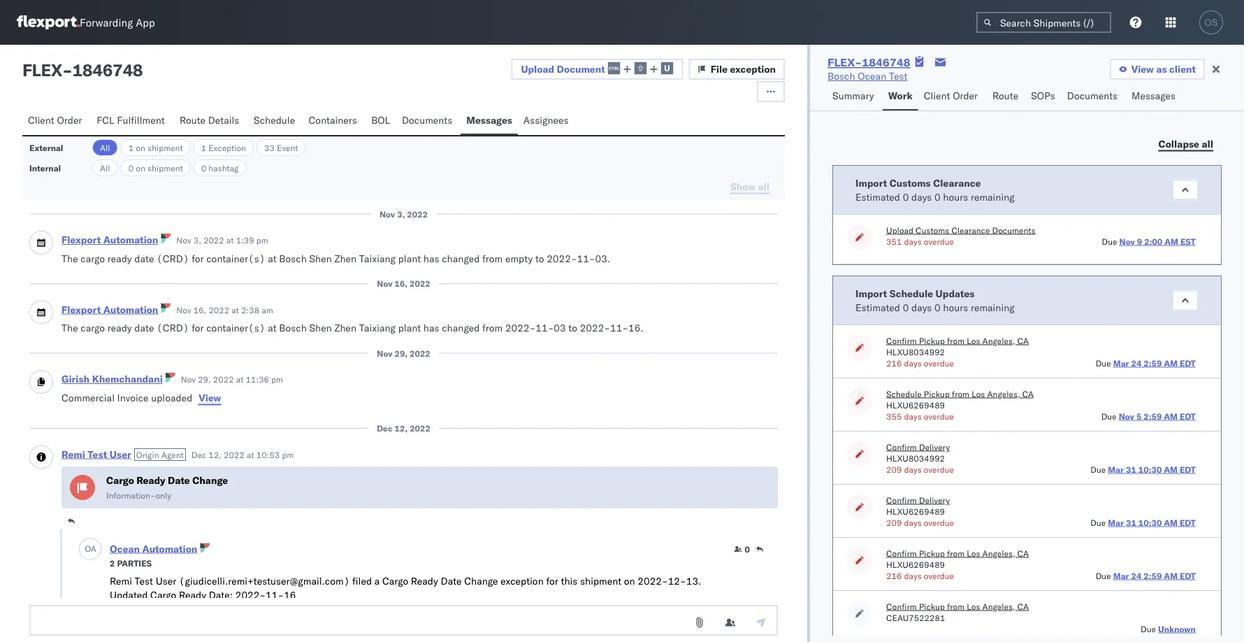 Task type: locate. For each thing, give the bounding box(es) containing it.
2022- left 13.
[[638, 575, 668, 587]]

ca inside schedule pickup from los angeles, ca hlxu6269489
[[1023, 389, 1034, 399]]

0 vertical spatial hlxu6269489
[[887, 400, 946, 410]]

2 216 days overdue from the top
[[887, 570, 955, 581]]

hours inside import customs clearance estimated 0 days 0 hours remaining
[[944, 191, 969, 203]]

0 vertical spatial zhen
[[335, 252, 357, 264]]

remi inside remi test user (giudicelli.remi+testuser@gmail.com) filed a cargo ready date change exception for this shipment on 2022-12-13. updated cargo ready date: 2022-11-16 dec 12, 2022 at 10:53 pm
[[110, 575, 132, 587]]

date for the cargo ready date (crd) for container(s)  at bosch shen zhen taixiang plant has changed from 2022-11-03 to 2022-11-16.
[[134, 322, 154, 334]]

2 all from the top
[[100, 163, 110, 173]]

2 horizontal spatial dec
[[377, 423, 393, 434]]

due for confirm pickup from los angeles, ca hlxu8034992
[[1097, 358, 1112, 368]]

overdue for schedule pickup from los angeles, ca hlxu6269489
[[925, 411, 955, 421]]

1 due mar 31 10:30 am edt from the top
[[1091, 464, 1197, 475]]

9
[[1138, 236, 1143, 247]]

1 horizontal spatial user
[[156, 575, 176, 587]]

209 days overdue
[[887, 464, 955, 475], [887, 517, 955, 528]]

2022- down (giudicelli.remi+testuser@gmail.com) at the bottom left of page
[[235, 589, 266, 601]]

1 vertical spatial mar 24 2:59 am edt button
[[1114, 570, 1197, 581]]

bol button
[[366, 108, 396, 135]]

angeles, inside confirm pickup from los angeles, ca hlxu8034992
[[983, 335, 1016, 346]]

nov for nov 16, 2022
[[377, 278, 393, 289]]

0 vertical spatial 216 days overdue
[[887, 358, 955, 368]]

all button
[[92, 139, 118, 156], [92, 159, 118, 176]]

2 plant from the top
[[398, 322, 421, 334]]

confirm pickup from los angeles, ca button
[[887, 335, 1030, 346], [887, 548, 1030, 559], [887, 601, 1030, 612]]

2 24 from the top
[[1132, 570, 1142, 581]]

1 216 days overdue from the top
[[887, 358, 955, 368]]

24 for confirm pickup from los angeles, ca hlxu8034992
[[1132, 358, 1142, 368]]

1 vertical spatial estimated
[[856, 301, 901, 313]]

mar for confirm delivery hlxu8034992
[[1109, 464, 1125, 475]]

1 vertical spatial flexport automation
[[62, 303, 158, 315]]

los for confirm pickup from los angeles, ca hlxu6269489
[[967, 548, 981, 558]]

overdue down confirm delivery hlxu8034992
[[925, 464, 955, 475]]

details
[[208, 114, 239, 126]]

1 vertical spatial ready
[[411, 575, 438, 587]]

nov for nov 29, 2022
[[377, 348, 393, 358]]

for
[[192, 252, 204, 264], [192, 322, 204, 334], [547, 575, 559, 587]]

remi down commercial
[[62, 448, 85, 460]]

user inside remi test user (giudicelli.remi+testuser@gmail.com) filed a cargo ready date change exception for this shipment on 2022-12-13. updated cargo ready date: 2022-11-16 dec 12, 2022 at 10:53 pm
[[156, 575, 176, 587]]

0 horizontal spatial 10:53
[[175, 608, 198, 619]]

0 vertical spatial 10:53
[[257, 449, 280, 460]]

1 date from the top
[[134, 252, 154, 264]]

0 vertical spatial cargo
[[81, 252, 105, 264]]

confirm delivery button down confirm delivery hlxu8034992
[[887, 494, 950, 506]]

6 overdue from the top
[[925, 570, 955, 581]]

flexport
[[62, 234, 101, 246], [62, 303, 101, 315]]

2 shen from the top
[[309, 322, 332, 334]]

1 vertical spatial delivery
[[920, 495, 950, 505]]

nov 29, 2022 at 11:36 pm
[[181, 374, 283, 385]]

16, for nov 16, 2022
[[395, 278, 408, 289]]

from up 355 days overdue
[[953, 389, 970, 399]]

1 horizontal spatial upload
[[887, 225, 914, 235]]

1 10:30 from the top
[[1139, 464, 1163, 475]]

2 has from the top
[[424, 322, 440, 334]]

2 2:59 from the top
[[1144, 411, 1163, 421]]

event
[[277, 142, 298, 153]]

2:59 up due nov 5 2:59 am edt
[[1144, 358, 1163, 368]]

0 horizontal spatial to
[[536, 252, 545, 264]]

2 flexport automation from the top
[[62, 303, 158, 315]]

due mar 24 2:59 am edt
[[1097, 358, 1197, 368], [1097, 570, 1197, 581]]

2 vertical spatial 12,
[[127, 608, 140, 619]]

flexport automation button for the cargo ready date (crd) for container(s)  at bosch shen zhen taixiang plant has changed from 2022-11-03 to 2022-11-16.
[[62, 303, 158, 315]]

flexport automation button
[[62, 234, 158, 246], [62, 303, 158, 315]]

nov for nov 16, 2022 at 2:38 am
[[177, 305, 191, 315]]

change inside remi test user (giudicelli.remi+testuser@gmail.com) filed a cargo ready date change exception for this shipment on 2022-12-13. updated cargo ready date: 2022-11-16 dec 12, 2022 at 10:53 pm
[[465, 575, 498, 587]]

4 confirm from the top
[[887, 548, 918, 558]]

2 container(s) from the top
[[206, 322, 265, 334]]

2 parties button
[[110, 556, 152, 569]]

3 hlxu6269489 from the top
[[887, 559, 946, 570]]

order
[[953, 90, 979, 102], [57, 114, 82, 126]]

pickup inside confirm pickup from los angeles, ca hlxu8034992
[[920, 335, 946, 346]]

0 vertical spatial user
[[110, 448, 131, 460]]

29,
[[395, 348, 408, 358], [198, 374, 211, 385]]

0 horizontal spatial ocean
[[110, 542, 140, 555]]

view as client
[[1132, 63, 1197, 75]]

1 (crd) from the top
[[157, 252, 189, 264]]

mar
[[1114, 358, 1130, 368], [1109, 464, 1125, 475], [1109, 517, 1125, 528], [1114, 570, 1130, 581]]

(crd) down nov 16, 2022 at 2:38 am
[[157, 322, 189, 334]]

clearance inside button
[[952, 225, 991, 235]]

1 hlxu6269489 from the top
[[887, 400, 946, 410]]

Search Shipments (/) text field
[[977, 12, 1112, 33]]

1 zhen from the top
[[335, 252, 357, 264]]

work button
[[883, 83, 919, 111]]

girish khemchandani button
[[62, 373, 163, 385]]

3,
[[397, 209, 405, 219], [194, 235, 201, 245]]

days up confirm pickup from los angeles, ca hlxu8034992
[[912, 301, 933, 313]]

am for confirm delivery hlxu6269489
[[1165, 517, 1179, 528]]

1 plant from the top
[[398, 252, 421, 264]]

container(s)
[[206, 252, 265, 264], [206, 322, 265, 334]]

1 taixiang from the top
[[359, 252, 396, 264]]

2 ready from the top
[[108, 322, 132, 334]]

None text field
[[29, 605, 778, 636]]

ca
[[1018, 335, 1030, 346], [1023, 389, 1034, 399], [1018, 548, 1030, 558], [1018, 601, 1030, 612]]

1 delivery from the top
[[920, 442, 950, 452]]

2 confirm from the top
[[887, 442, 918, 452]]

client up external
[[28, 114, 54, 126]]

0 vertical spatial 209
[[887, 464, 902, 475]]

2 mar 31 10:30 am edt button from the top
[[1109, 517, 1197, 528]]

0 vertical spatial 3,
[[397, 209, 405, 219]]

pickup inside confirm pickup from los angeles, ca hlxu6269489
[[920, 548, 946, 558]]

ocean automation
[[110, 542, 197, 555]]

(giudicelli.remi+testuser@gmail.com)
[[179, 575, 350, 587]]

nov up the cargo ready date (crd) for container(s)  at bosch shen zhen taixiang plant has changed from empty to 2022-11-03.
[[380, 209, 395, 219]]

on up 0 on shipment
[[136, 142, 145, 153]]

0 horizontal spatial upload
[[521, 63, 555, 75]]

2 vertical spatial confirm pickup from los angeles, ca button
[[887, 601, 1030, 612]]

2 all button from the top
[[92, 159, 118, 176]]

2 hours from the top
[[944, 301, 969, 313]]

1 vertical spatial cargo
[[81, 322, 105, 334]]

209 for confirm delivery hlxu8034992
[[887, 464, 902, 475]]

date for the cargo ready date (crd) for container(s)  at bosch shen zhen taixiang plant has changed from empty to 2022-11-03.
[[134, 252, 154, 264]]

filed
[[352, 575, 372, 587]]

1 horizontal spatial remi
[[110, 575, 132, 587]]

due mar 24 2:59 am edt up unknown
[[1097, 570, 1197, 581]]

client
[[924, 90, 951, 102], [28, 114, 54, 126]]

unknown button
[[1159, 624, 1197, 634]]

1 vertical spatial mar 31 10:30 am edt button
[[1109, 517, 1197, 528]]

0 horizontal spatial remi
[[62, 448, 85, 460]]

355
[[887, 411, 902, 421]]

0 vertical spatial on
[[136, 142, 145, 153]]

for inside remi test user (giudicelli.remi+testuser@gmail.com) filed a cargo ready date change exception for this shipment on 2022-12-13. updated cargo ready date: 2022-11-16 dec 12, 2022 at 10:53 pm
[[547, 575, 559, 587]]

0 vertical spatial 216
[[887, 358, 902, 368]]

hours inside import schedule updates estimated 0 days 0 hours remaining
[[944, 301, 969, 313]]

from inside schedule pickup from los angeles, ca hlxu6269489
[[953, 389, 970, 399]]

1 horizontal spatial change
[[465, 575, 498, 587]]

1 flexport automation from the top
[[62, 234, 158, 246]]

2 vertical spatial ready
[[179, 589, 206, 601]]

change inside cargo ready date change information-only
[[192, 474, 228, 486]]

0 vertical spatial changed
[[442, 252, 480, 264]]

0 vertical spatial shipment
[[148, 142, 183, 153]]

confirm down the '355'
[[887, 442, 918, 452]]

updated
[[110, 589, 148, 601]]

0 vertical spatial due mar 24 2:59 am edt
[[1097, 358, 1197, 368]]

1 edt from the top
[[1181, 358, 1197, 368]]

1 all button from the top
[[92, 139, 118, 156]]

1 horizontal spatial client order
[[924, 90, 979, 102]]

33 event
[[264, 142, 298, 153]]

pm for remi test user
[[282, 449, 294, 460]]

1 container(s) from the top
[[206, 252, 265, 264]]

has for empty
[[424, 252, 440, 264]]

2:59 for confirm pickup from los angeles, ca hlxu8034992
[[1144, 358, 1163, 368]]

0 horizontal spatial 1846748
[[72, 59, 143, 80]]

confirm inside confirm delivery hlxu8034992
[[887, 442, 918, 452]]

from inside confirm pickup from los angeles, ca ceau7522281 due unknown
[[948, 601, 965, 612]]

mar 24 2:59 am edt button
[[1114, 358, 1197, 368], [1114, 570, 1197, 581]]

2 (crd) from the top
[[157, 322, 189, 334]]

1 vertical spatial schedule
[[890, 287, 934, 299]]

hlxu6269489 inside schedule pickup from los angeles, ca hlxu6269489
[[887, 400, 946, 410]]

1 vertical spatial import
[[856, 287, 888, 299]]

angeles, for confirm pickup from los angeles, ca hlxu6269489
[[983, 548, 1016, 558]]

shipment
[[148, 142, 183, 153], [148, 163, 183, 173], [581, 575, 622, 587]]

216 days overdue for hlxu6269489
[[887, 570, 955, 581]]

0 vertical spatial 24
[[1132, 358, 1142, 368]]

2 flexport from the top
[[62, 303, 101, 315]]

1 horizontal spatial order
[[953, 90, 979, 102]]

upload customs clearance documents
[[887, 225, 1036, 235]]

flexport. image
[[17, 15, 80, 29]]

angeles, for schedule pickup from los angeles, ca hlxu6269489
[[988, 389, 1021, 399]]

estimated for schedule
[[856, 301, 901, 313]]

from inside confirm pickup from los angeles, ca hlxu8034992
[[948, 335, 965, 346]]

client order up external
[[28, 114, 82, 126]]

on for 1
[[136, 142, 145, 153]]

has up nov 16, 2022
[[424, 252, 440, 264]]

customs inside upload customs clearance documents button
[[916, 225, 950, 235]]

exception inside remi test user (giudicelli.remi+testuser@gmail.com) filed a cargo ready date change exception for this shipment on 2022-12-13. updated cargo ready date: 2022-11-16 dec 12, 2022 at 10:53 pm
[[501, 575, 544, 587]]

pickup inside schedule pickup from los angeles, ca hlxu6269489
[[925, 389, 950, 399]]

1 24 from the top
[[1132, 358, 1142, 368]]

2 the from the top
[[62, 322, 78, 334]]

confirm for confirm pickup from los angeles, ca ceau7522281 due unknown
[[887, 601, 918, 612]]

from left "empty"
[[483, 252, 503, 264]]

4 edt from the top
[[1181, 517, 1197, 528]]

nov up the cargo ready date (crd) for container(s)  at bosch shen zhen taixiang plant has changed from 2022-11-03 to 2022-11-16.
[[377, 278, 393, 289]]

confirm delivery button for hlxu8034992
[[887, 441, 950, 453]]

confirm delivery button down 355 days overdue
[[887, 441, 950, 453]]

confirm inside confirm pickup from los angeles, ca hlxu8034992
[[887, 335, 918, 346]]

0 vertical spatial estimated
[[856, 191, 901, 203]]

1 vertical spatial hours
[[944, 301, 969, 313]]

cargo right the updated
[[150, 589, 177, 601]]

3 overdue from the top
[[925, 411, 955, 421]]

3, for nov 3, 2022
[[397, 209, 405, 219]]

order up external
[[57, 114, 82, 126]]

1 vertical spatial remaining
[[971, 301, 1015, 313]]

overdue for confirm delivery hlxu6269489
[[925, 517, 955, 528]]

hlxu6269489 up ceau7522281
[[887, 559, 946, 570]]

import down 351 at top right
[[856, 287, 888, 299]]

cargo right 'a'
[[383, 575, 409, 587]]

schedule up 33
[[254, 114, 295, 126]]

1 209 from the top
[[887, 464, 902, 475]]

31
[[1127, 464, 1137, 475], [1127, 517, 1137, 528]]

messages button left assignees on the top left
[[461, 108, 518, 135]]

1 horizontal spatial 16,
[[395, 278, 408, 289]]

1 confirm pickup from los angeles, ca button from the top
[[887, 335, 1030, 346]]

2 cargo from the top
[[81, 322, 105, 334]]

days right the '355'
[[905, 411, 922, 421]]

remaining inside import customs clearance estimated 0 days 0 hours remaining
[[971, 191, 1015, 203]]

order left route button
[[953, 90, 979, 102]]

1 vertical spatial bosch
[[279, 252, 307, 264]]

shipment for 0 on shipment
[[148, 163, 183, 173]]

pickup for confirm pickup from los angeles, ca ceau7522281 due unknown
[[920, 601, 946, 612]]

31 for confirm delivery hlxu6269489
[[1127, 517, 1137, 528]]

hlxu8034992 inside confirm pickup from los angeles, ca hlxu8034992
[[887, 347, 946, 357]]

2 10:30 from the top
[[1139, 517, 1163, 528]]

clearance inside import customs clearance estimated 0 days 0 hours remaining
[[934, 177, 982, 189]]

overdue down schedule pickup from los angeles, ca hlxu6269489 on the right of the page
[[925, 411, 955, 421]]

29, up view button
[[198, 374, 211, 385]]

confirm inside confirm pickup from los angeles, ca hlxu6269489
[[887, 548, 918, 558]]

1 horizontal spatial cargo
[[150, 589, 177, 601]]

2 vertical spatial test
[[135, 575, 153, 587]]

1 vertical spatial 216
[[887, 570, 902, 581]]

messages for the right messages button
[[1132, 90, 1176, 102]]

ready left "date:"
[[179, 589, 206, 601]]

schedule pickup from los angeles, ca button
[[887, 388, 1034, 399]]

hlxu6269489 down confirm delivery hlxu8034992
[[887, 506, 946, 517]]

2 209 from the top
[[887, 517, 902, 528]]

upload left document
[[521, 63, 555, 75]]

hlxu6269489 inside confirm pickup from los angeles, ca hlxu6269489
[[887, 559, 946, 570]]

2022-
[[547, 252, 577, 264], [506, 322, 536, 334], [580, 322, 611, 334], [638, 575, 668, 587], [235, 589, 266, 601]]

16, up the cargo ready date (crd) for container(s)  at bosch shen zhen taixiang plant has changed from 2022-11-03 to 2022-11-16.
[[395, 278, 408, 289]]

zhen
[[335, 252, 357, 264], [335, 322, 357, 334]]

0 vertical spatial 31
[[1127, 464, 1137, 475]]

3, for nov 3, 2022 at 1:39 pm
[[194, 235, 201, 245]]

import up 351 at top right
[[856, 177, 888, 189]]

test left the origin
[[88, 448, 107, 460]]

1 all from the top
[[100, 142, 110, 153]]

1 vertical spatial due mar 31 10:30 am edt
[[1091, 517, 1197, 528]]

overdue down upload customs clearance documents
[[925, 236, 955, 247]]

documents
[[1068, 90, 1118, 102], [402, 114, 453, 126], [993, 225, 1036, 235]]

10:30 for confirm delivery hlxu8034992
[[1139, 464, 1163, 475]]

2 taixiang from the top
[[359, 322, 396, 334]]

from down confirm delivery hlxu6269489
[[948, 548, 965, 558]]

2 31 from the top
[[1127, 517, 1137, 528]]

overdue down confirm delivery hlxu6269489
[[925, 517, 955, 528]]

1 vertical spatial 24
[[1132, 570, 1142, 581]]

1 1 from the left
[[128, 142, 134, 153]]

nov down the cargo ready date (crd) for container(s)  at bosch shen zhen taixiang plant has changed from 2022-11-03 to 2022-11-16.
[[377, 348, 393, 358]]

ocean automation button
[[110, 542, 197, 555]]

delivery inside confirm delivery hlxu8034992
[[920, 442, 950, 452]]

1 hours from the top
[[944, 191, 969, 203]]

1 vertical spatial automation
[[103, 303, 158, 315]]

2 import from the top
[[856, 287, 888, 299]]

schedule inside import schedule updates estimated 0 days 0 hours remaining
[[890, 287, 934, 299]]

16,
[[395, 278, 408, 289], [194, 305, 207, 315]]

1 vertical spatial clearance
[[952, 225, 991, 235]]

due mar 31 10:30 am edt
[[1091, 464, 1197, 475], [1091, 517, 1197, 528]]

days up ceau7522281
[[905, 570, 922, 581]]

upload up 351 at top right
[[887, 225, 914, 235]]

confirm for confirm delivery hlxu8034992
[[887, 442, 918, 452]]

documents inside button
[[993, 225, 1036, 235]]

0 vertical spatial due mar 31 10:30 am edt
[[1091, 464, 1197, 475]]

1 changed from the top
[[442, 252, 480, 264]]

2 209 days overdue from the top
[[887, 517, 955, 528]]

1 216 from the top
[[887, 358, 902, 368]]

remaining up upload customs clearance documents
[[971, 191, 1015, 203]]

1 vertical spatial flexport automation button
[[62, 303, 158, 315]]

1 import from the top
[[856, 177, 888, 189]]

1 vertical spatial route
[[180, 114, 206, 126]]

los for schedule pickup from los angeles, ca hlxu6269489
[[972, 389, 986, 399]]

pickup for confirm pickup from los angeles, ca hlxu6269489
[[920, 548, 946, 558]]

at inside remi test user (giudicelli.remi+testuser@gmail.com) filed a cargo ready date change exception for this shipment on 2022-12-13. updated cargo ready date: 2022-11-16 dec 12, 2022 at 10:53 pm
[[165, 608, 173, 619]]

pickup down import schedule updates estimated 0 days 0 hours remaining
[[920, 335, 946, 346]]

taixiang for empty
[[359, 252, 396, 264]]

all
[[1203, 137, 1214, 150]]

forwarding app link
[[17, 15, 155, 29]]

remi test user origin agent
[[62, 448, 184, 460]]

1 hlxu8034992 from the top
[[887, 347, 946, 357]]

pickup inside confirm pickup from los angeles, ca ceau7522281 due unknown
[[920, 601, 946, 612]]

2 changed from the top
[[442, 322, 480, 334]]

2 1 from the left
[[201, 142, 206, 153]]

from for schedule pickup from los angeles, ca hlxu6269489
[[953, 389, 970, 399]]

1 cargo from the top
[[81, 252, 105, 264]]

mar 24 2:59 am edt button up unknown
[[1114, 570, 1197, 581]]

plant up nov 16, 2022
[[398, 252, 421, 264]]

messages button down view as client button
[[1127, 83, 1184, 111]]

documents button right "bol"
[[396, 108, 461, 135]]

bosch for the cargo ready date (crd) for container(s)  at bosch shen zhen taixiang plant has changed from 2022-11-03 to 2022-11-16.
[[279, 322, 307, 334]]

216 up ceau7522281
[[887, 570, 902, 581]]

2 edt from the top
[[1181, 411, 1197, 421]]

los inside confirm pickup from los angeles, ca ceau7522281 due unknown
[[967, 601, 981, 612]]

1 remaining from the top
[[971, 191, 1015, 203]]

shipment right this
[[581, 575, 622, 587]]

11- inside remi test user (giudicelli.remi+testuser@gmail.com) filed a cargo ready date change exception for this shipment on 2022-12-13. updated cargo ready date: 2022-11-16 dec 12, 2022 at 10:53 pm
[[266, 589, 284, 601]]

2 vertical spatial shipment
[[581, 575, 622, 587]]

hours down updates
[[944, 301, 969, 313]]

due mar 24 2:59 am edt up due nov 5 2:59 am edt
[[1097, 358, 1197, 368]]

on left 12-
[[624, 575, 636, 587]]

2 date from the top
[[134, 322, 154, 334]]

1 vertical spatial confirm pickup from los angeles, ca button
[[887, 548, 1030, 559]]

hours for updates
[[944, 301, 969, 313]]

1 31 from the top
[[1127, 464, 1137, 475]]

ready up only
[[137, 474, 165, 486]]

12, for dec 12, 2022 at 10:53 pm
[[209, 449, 222, 460]]

216 for hlxu8034992
[[887, 358, 902, 368]]

route left details
[[180, 114, 206, 126]]

taixiang up nov 16, 2022
[[359, 252, 396, 264]]

has
[[424, 252, 440, 264], [424, 322, 440, 334]]

test inside remi test user (giudicelli.remi+testuser@gmail.com) filed a cargo ready date change exception for this shipment on 2022-12-13. updated cargo ready date: 2022-11-16 dec 12, 2022 at 10:53 pm
[[135, 575, 153, 587]]

1 mar 24 2:59 am edt button from the top
[[1114, 358, 1197, 368]]

16, left "2:38"
[[194, 305, 207, 315]]

1 vertical spatial 10:53
[[175, 608, 198, 619]]

0 horizontal spatial dec
[[110, 608, 125, 619]]

2 confirm delivery button from the top
[[887, 494, 950, 506]]

nov left 9
[[1120, 236, 1136, 247]]

1 vertical spatial all button
[[92, 159, 118, 176]]

hlxu6269489 inside confirm delivery hlxu6269489
[[887, 506, 946, 517]]

angeles, inside confirm pickup from los angeles, ca hlxu6269489
[[983, 548, 1016, 558]]

from for confirm pickup from los angeles, ca hlxu6269489
[[948, 548, 965, 558]]

5 overdue from the top
[[925, 517, 955, 528]]

overdue
[[925, 236, 955, 247], [925, 358, 955, 368], [925, 411, 955, 421], [925, 464, 955, 475], [925, 517, 955, 528], [925, 570, 955, 581]]

1 vertical spatial upload
[[887, 225, 914, 235]]

1 horizontal spatial dec
[[192, 449, 207, 460]]

bosch ocean test
[[828, 70, 908, 82]]

3 2:59 from the top
[[1144, 570, 1163, 581]]

2022 inside remi test user (giudicelli.remi+testuser@gmail.com) filed a cargo ready date change exception for this shipment on 2022-12-13. updated cargo ready date: 2022-11-16 dec 12, 2022 at 10:53 pm
[[142, 608, 163, 619]]

confirm inside confirm delivery hlxu6269489
[[887, 495, 918, 505]]

2 216 from the top
[[887, 570, 902, 581]]

0 vertical spatial remi
[[62, 448, 85, 460]]

1
[[128, 142, 134, 153], [201, 142, 206, 153]]

1 vertical spatial customs
[[916, 225, 950, 235]]

2 hlxu6269489 from the top
[[887, 506, 946, 517]]

exception
[[209, 142, 246, 153]]

1 vertical spatial change
[[465, 575, 498, 587]]

(crd)
[[157, 252, 189, 264], [157, 322, 189, 334]]

for for the cargo ready date (crd) for container(s)  at bosch shen zhen taixiang plant has changed from 2022-11-03 to 2022-11-16.
[[192, 322, 204, 334]]

customs inside import customs clearance estimated 0 days 0 hours remaining
[[890, 177, 931, 189]]

due mar 31 10:30 am edt for confirm delivery hlxu6269489
[[1091, 517, 1197, 528]]

1 shen from the top
[[309, 252, 332, 264]]

view inside button
[[1132, 63, 1155, 75]]

0 on shipment
[[128, 163, 183, 173]]

test
[[890, 70, 908, 82], [88, 448, 107, 460], [135, 575, 153, 587]]

import inside import schedule updates estimated 0 days 0 hours remaining
[[856, 287, 888, 299]]

from left 03
[[483, 322, 503, 334]]

due nov 5 2:59 am edt
[[1102, 411, 1197, 421]]

0 vertical spatial order
[[953, 90, 979, 102]]

all for 0
[[100, 163, 110, 173]]

container(s) down 1:39
[[206, 252, 265, 264]]

2 flexport automation button from the top
[[62, 303, 158, 315]]

0 vertical spatial dec
[[377, 423, 393, 434]]

fcl
[[97, 114, 114, 126]]

to
[[536, 252, 545, 264], [569, 322, 578, 334]]

confirm down confirm delivery hlxu8034992
[[887, 495, 918, 505]]

from inside confirm pickup from los angeles, ca hlxu6269489
[[948, 548, 965, 558]]

1 vertical spatial 16,
[[194, 305, 207, 315]]

messages left assignees on the top left
[[467, 114, 513, 126]]

216 up the '355'
[[887, 358, 902, 368]]

3 confirm pickup from los angeles, ca button from the top
[[887, 601, 1030, 612]]

0 horizontal spatial user
[[110, 448, 131, 460]]

estimated inside import customs clearance estimated 0 days 0 hours remaining
[[856, 191, 901, 203]]

los inside confirm pickup from los angeles, ca hlxu8034992
[[967, 335, 981, 346]]

ready for the cargo ready date (crd) for container(s)  at bosch shen zhen taixiang plant has changed from empty to 2022-11-03.
[[108, 252, 132, 264]]

0 vertical spatial 29,
[[395, 348, 408, 358]]

for down nov 16, 2022 at 2:38 am
[[192, 322, 204, 334]]

2:59 for confirm pickup from los angeles, ca hlxu6269489
[[1144, 570, 1163, 581]]

exception right file
[[731, 63, 776, 75]]

schedule inside button
[[254, 114, 295, 126]]

1 209 days overdue from the top
[[887, 464, 955, 475]]

import inside import customs clearance estimated 0 days 0 hours remaining
[[856, 177, 888, 189]]

date inside cargo ready date change information-only
[[168, 474, 190, 486]]

pickup
[[920, 335, 946, 346], [925, 389, 950, 399], [920, 548, 946, 558], [920, 601, 946, 612]]

confirm pickup from los angeles, ca hlxu6269489
[[887, 548, 1030, 570]]

estimated inside import schedule updates estimated 0 days 0 hours remaining
[[856, 301, 901, 313]]

1 confirm from the top
[[887, 335, 918, 346]]

angeles, inside confirm pickup from los angeles, ca ceau7522281 due unknown
[[983, 601, 1016, 612]]

1 due mar 24 2:59 am edt from the top
[[1097, 358, 1197, 368]]

1 vertical spatial date
[[441, 575, 462, 587]]

file exception button
[[689, 59, 785, 80], [689, 59, 785, 80]]

1 horizontal spatial ready
[[179, 589, 206, 601]]

on
[[136, 142, 145, 153], [136, 163, 145, 173], [624, 575, 636, 587]]

2022 for dec 12, 2022
[[410, 423, 431, 434]]

2 remaining from the top
[[971, 301, 1015, 313]]

pickup up 355 days overdue
[[925, 389, 950, 399]]

changed for empty
[[442, 252, 480, 264]]

days down confirm pickup from los angeles, ca hlxu8034992
[[905, 358, 922, 368]]

dec inside remi test user (giudicelli.remi+testuser@gmail.com) filed a cargo ready date change exception for this shipment on 2022-12-13. updated cargo ready date: 2022-11-16 dec 12, 2022 at 10:53 pm
[[110, 608, 125, 619]]

for left this
[[547, 575, 559, 587]]

flex-
[[828, 55, 863, 69]]

schedule left updates
[[890, 287, 934, 299]]

import for import customs clearance estimated 0 days 0 hours remaining
[[856, 177, 888, 189]]

2 mar 24 2:59 am edt button from the top
[[1114, 570, 1197, 581]]

1 2:59 from the top
[[1144, 358, 1163, 368]]

209 down confirm delivery hlxu6269489
[[887, 517, 902, 528]]

confirm for confirm delivery hlxu6269489
[[887, 495, 918, 505]]

0 vertical spatial mar 31 10:30 am edt button
[[1109, 464, 1197, 475]]

2 delivery from the top
[[920, 495, 950, 505]]

hours for clearance
[[944, 191, 969, 203]]

schedule up the '355'
[[887, 389, 922, 399]]

0 vertical spatial all
[[100, 142, 110, 153]]

0 vertical spatial schedule
[[254, 114, 295, 126]]

estimated up 351 at top right
[[856, 191, 901, 203]]

ca inside confirm pickup from los angeles, ca hlxu8034992
[[1018, 335, 1030, 346]]

0 vertical spatial shen
[[309, 252, 332, 264]]

1 ready from the top
[[108, 252, 132, 264]]

0 vertical spatial for
[[192, 252, 204, 264]]

pickup up ceau7522281
[[920, 601, 946, 612]]

shen for 2022-
[[309, 322, 332, 334]]

ca for confirm pickup from los angeles, ca ceau7522281 due unknown
[[1018, 601, 1030, 612]]

from down confirm pickup from los angeles, ca hlxu6269489
[[948, 601, 965, 612]]

1 on shipment
[[128, 142, 183, 153]]

date
[[134, 252, 154, 264], [134, 322, 154, 334]]

2:59 right 5
[[1144, 411, 1163, 421]]

5
[[1137, 411, 1142, 421]]

hours up upload customs clearance documents button
[[944, 191, 969, 203]]

1 vertical spatial shen
[[309, 322, 332, 334]]

los inside confirm pickup from los angeles, ca hlxu6269489
[[967, 548, 981, 558]]

355 days overdue
[[887, 411, 955, 421]]

client order button up external
[[22, 108, 91, 135]]

2 due mar 31 10:30 am edt from the top
[[1091, 517, 1197, 528]]

3 confirm from the top
[[887, 495, 918, 505]]

due for schedule pickup from los angeles, ca hlxu6269489
[[1102, 411, 1117, 421]]

days up 351 days overdue
[[912, 191, 933, 203]]

user left the origin
[[110, 448, 131, 460]]

1 has from the top
[[424, 252, 440, 264]]

1 estimated from the top
[[856, 191, 901, 203]]

1 the from the top
[[62, 252, 78, 264]]

3, left 1:39
[[194, 235, 201, 245]]

flexport for the cargo ready date (crd) for container(s)  at bosch shen zhen taixiang plant has changed from 2022-11-03 to 2022-11-16.
[[62, 303, 101, 315]]

ca inside confirm pickup from los angeles, ca ceau7522281 due unknown
[[1018, 601, 1030, 612]]

taixiang up nov 29, 2022
[[359, 322, 396, 334]]

29, for nov 29, 2022 at 11:36 pm
[[198, 374, 211, 385]]

(crd) down the "nov 3, 2022 at 1:39 pm"
[[157, 252, 189, 264]]

ready for the cargo ready date (crd) for container(s)  at bosch shen zhen taixiang plant has changed from 2022-11-03 to 2022-11-16.
[[108, 322, 132, 334]]

1 mar 31 10:30 am edt button from the top
[[1109, 464, 1197, 475]]

automation
[[103, 234, 158, 246], [103, 303, 158, 315], [142, 542, 197, 555]]

nov 5 2:59 am edt button
[[1120, 411, 1197, 421]]

1 confirm delivery button from the top
[[887, 441, 950, 453]]

shipment down 1 on shipment
[[148, 163, 183, 173]]

4 overdue from the top
[[925, 464, 955, 475]]

1 horizontal spatial 10:53
[[257, 449, 280, 460]]

due nov 9 2:00 am est
[[1103, 236, 1197, 247]]

hlxu6269489 up 355 days overdue
[[887, 400, 946, 410]]

view left as
[[1132, 63, 1155, 75]]

dec for dec 12, 2022
[[377, 423, 393, 434]]

user for (giudicelli.remi+testuser@gmail.com)
[[156, 575, 176, 587]]

days inside import schedule updates estimated 0 days 0 hours remaining
[[912, 301, 933, 313]]

documents button right sops
[[1062, 83, 1127, 111]]

clearance for documents
[[952, 225, 991, 235]]

test up work
[[890, 70, 908, 82]]

12, for dec 12, 2022
[[395, 423, 408, 434]]

date inside remi test user (giudicelli.remi+testuser@gmail.com) filed a cargo ready date change exception for this shipment on 2022-12-13. updated cargo ready date: 2022-11-16 dec 12, 2022 at 10:53 pm
[[441, 575, 462, 587]]

1 vertical spatial taixiang
[[359, 322, 396, 334]]

confirm inside confirm pickup from los angeles, ca ceau7522281 due unknown
[[887, 601, 918, 612]]

3, up nov 16, 2022
[[397, 209, 405, 219]]

bosch
[[828, 70, 856, 82], [279, 252, 307, 264], [279, 322, 307, 334]]

uploaded
[[151, 391, 193, 404]]

remaining inside import schedule updates estimated 0 days 0 hours remaining
[[971, 301, 1015, 313]]

bosch ocean test link
[[828, 69, 908, 83]]

all for 1
[[100, 142, 110, 153]]

delivery inside confirm delivery hlxu6269489
[[920, 495, 950, 505]]

overdue down confirm pickup from los angeles, ca hlxu6269489
[[925, 570, 955, 581]]

nov for nov 29, 2022 at 11:36 pm
[[181, 374, 196, 385]]

0 horizontal spatial order
[[57, 114, 82, 126]]

ca inside confirm pickup from los angeles, ca hlxu6269489
[[1018, 548, 1030, 558]]

2022 for nov 29, 2022
[[410, 348, 431, 358]]

am
[[262, 305, 273, 315]]

5 confirm from the top
[[887, 601, 918, 612]]

schedule pickup from los angeles, ca hlxu6269489
[[887, 389, 1034, 410]]

delivery for hlxu6269489
[[920, 495, 950, 505]]

confirm pickup from los angeles, ca button up ceau7522281
[[887, 601, 1030, 612]]

2 zhen from the top
[[335, 322, 357, 334]]

schedule inside schedule pickup from los angeles, ca hlxu6269489
[[887, 389, 922, 399]]

2 horizontal spatial 12,
[[395, 423, 408, 434]]

confirm down import schedule updates estimated 0 days 0 hours remaining
[[887, 335, 918, 346]]

remaining for import schedule updates
[[971, 301, 1015, 313]]

shen
[[309, 252, 332, 264], [309, 322, 332, 334]]

0 vertical spatial hlxu8034992
[[887, 347, 946, 357]]

1846748 up bosch ocean test
[[863, 55, 911, 69]]

2 vertical spatial dec
[[110, 608, 125, 619]]

los inside schedule pickup from los angeles, ca hlxu6269489
[[972, 389, 986, 399]]

0 vertical spatial date
[[168, 474, 190, 486]]

1 horizontal spatial documents button
[[1062, 83, 1127, 111]]

angeles,
[[983, 335, 1016, 346], [988, 389, 1021, 399], [983, 548, 1016, 558], [983, 601, 1016, 612]]

1 flexport automation button from the top
[[62, 234, 158, 246]]

date
[[168, 474, 190, 486], [441, 575, 462, 587]]

5 edt from the top
[[1181, 570, 1197, 581]]

delivery down 355 days overdue
[[920, 442, 950, 452]]

user down ocean automation button
[[156, 575, 176, 587]]

0 horizontal spatial change
[[192, 474, 228, 486]]

2 estimated from the top
[[856, 301, 901, 313]]

1 vertical spatial client
[[28, 114, 54, 126]]

209
[[887, 464, 902, 475], [887, 517, 902, 528]]

route button
[[988, 83, 1026, 111]]

2 overdue from the top
[[925, 358, 955, 368]]

2 confirm pickup from los angeles, ca button from the top
[[887, 548, 1030, 559]]

automation for the cargo ready date (crd) for container(s)  at bosch shen zhen taixiang plant has changed from 2022-11-03 to 2022-11-16.
[[103, 303, 158, 315]]

29, for nov 29, 2022
[[395, 348, 408, 358]]

collapse all
[[1159, 137, 1214, 150]]

app
[[136, 16, 155, 29]]

mar for confirm pickup from los angeles, ca hlxu6269489
[[1114, 570, 1130, 581]]

1 vertical spatial confirm delivery button
[[887, 494, 950, 506]]

remaining down updates
[[971, 301, 1015, 313]]

1 vertical spatial hlxu8034992
[[887, 453, 946, 463]]

0 vertical spatial 12,
[[395, 423, 408, 434]]

angeles, inside schedule pickup from los angeles, ca hlxu6269489
[[988, 389, 1021, 399]]

1 flexport from the top
[[62, 234, 101, 246]]

work
[[889, 90, 913, 102]]

plant up nov 29, 2022
[[398, 322, 421, 334]]

clearance for estimated
[[934, 177, 982, 189]]

2 due mar 24 2:59 am edt from the top
[[1097, 570, 1197, 581]]

3 edt from the top
[[1181, 464, 1197, 475]]

2 hlxu8034992 from the top
[[887, 453, 946, 463]]

invoice
[[117, 391, 149, 404]]

am for schedule pickup from los angeles, ca hlxu6269489
[[1165, 411, 1179, 421]]



Task type: vqa. For each thing, say whether or not it's contained in the screenshot.
THE DESTINATION for Robert
no



Task type: describe. For each thing, give the bounding box(es) containing it.
1 horizontal spatial 1846748
[[863, 55, 911, 69]]

11:36
[[246, 374, 269, 385]]

upload customs clearance documents button
[[887, 225, 1036, 236]]

empty
[[506, 252, 533, 264]]

2022 for nov 3, 2022
[[407, 209, 428, 219]]

mar 24 2:59 am edt button for confirm pickup from los angeles, ca hlxu8034992
[[1114, 358, 1197, 368]]

2022- right 03
[[580, 322, 611, 334]]

0 vertical spatial to
[[536, 252, 545, 264]]

cargo for the cargo ready date (crd) for container(s)  at bosch shen zhen taixiang plant has changed from empty to 2022-11-03.
[[81, 252, 105, 264]]

messages for leftmost messages button
[[467, 114, 513, 126]]

days down confirm delivery hlxu8034992
[[905, 464, 922, 475]]

confirm pickup from los angeles, ca button for ceau7522281
[[887, 601, 1030, 612]]

33
[[264, 142, 275, 153]]

forwarding
[[80, 16, 133, 29]]

upload document
[[521, 63, 605, 75]]

collapse all button
[[1151, 134, 1223, 155]]

0 horizontal spatial messages button
[[461, 108, 518, 135]]

days right 351 at top right
[[905, 236, 922, 247]]

13.
[[687, 575, 702, 587]]

fulfillment
[[117, 114, 165, 126]]

2 parties
[[110, 558, 152, 568]]

0 inside button
[[745, 544, 750, 554]]

customs for import
[[890, 177, 931, 189]]

0 vertical spatial bosch
[[828, 70, 856, 82]]

fcl fulfillment
[[97, 114, 165, 126]]

test for origin
[[88, 448, 107, 460]]

10:53 inside remi test user (giudicelli.remi+testuser@gmail.com) filed a cargo ready date change exception for this shipment on 2022-12-13. updated cargo ready date: 2022-11-16 dec 12, 2022 at 10:53 pm
[[175, 608, 198, 619]]

0 vertical spatial client order
[[924, 90, 979, 102]]

days down confirm delivery hlxu6269489
[[905, 517, 922, 528]]

2022 for nov 16, 2022
[[410, 278, 431, 289]]

schedule for schedule pickup from los angeles, ca hlxu6269489
[[887, 389, 922, 399]]

16.
[[629, 322, 644, 334]]

1 horizontal spatial ocean
[[858, 70, 887, 82]]

1:39
[[236, 235, 254, 245]]

flex-1846748
[[828, 55, 911, 69]]

file
[[711, 63, 728, 75]]

document
[[557, 63, 605, 75]]

fcl fulfillment button
[[91, 108, 174, 135]]

angeles, for confirm pickup from los angeles, ca ceau7522281 due unknown
[[983, 601, 1016, 612]]

commercial invoice uploaded view
[[62, 391, 221, 404]]

girish khemchandani
[[62, 373, 163, 385]]

1 for 1 exception
[[201, 142, 206, 153]]

from for confirm pickup from los angeles, ca ceau7522281 due unknown
[[948, 601, 965, 612]]

agent
[[161, 449, 184, 460]]

documents for the rightmost "documents" button
[[1068, 90, 1118, 102]]

0 vertical spatial test
[[890, 70, 908, 82]]

all button for 0
[[92, 159, 118, 176]]

edt for confirm delivery hlxu6269489
[[1181, 517, 1197, 528]]

confirm pickup from los angeles, ca ceau7522281 due unknown
[[887, 601, 1197, 634]]

this
[[561, 575, 578, 587]]

1 overdue from the top
[[925, 236, 955, 247]]

due mar 31 10:30 am edt for confirm delivery hlxu8034992
[[1091, 464, 1197, 475]]

client
[[1170, 63, 1197, 75]]

16, for nov 16, 2022 at 2:38 am
[[194, 305, 207, 315]]

31 for confirm delivery hlxu8034992
[[1127, 464, 1137, 475]]

days inside import customs clearance estimated 0 days 0 hours remaining
[[912, 191, 933, 203]]

2
[[110, 558, 115, 568]]

edt for schedule pickup from los angeles, ca hlxu6269489
[[1181, 411, 1197, 421]]

12, inside remi test user (giudicelli.remi+testuser@gmail.com) filed a cargo ready date change exception for this shipment on 2022-12-13. updated cargo ready date: 2022-11-16 dec 12, 2022 at 10:53 pm
[[127, 608, 140, 619]]

sops button
[[1026, 83, 1062, 111]]

remi for origin
[[62, 448, 85, 460]]

from for confirm pickup from los angeles, ca hlxu8034992
[[948, 335, 965, 346]]

remaining for import customs clearance
[[971, 191, 1015, 203]]

confirm pickup from los angeles, ca button for hlxu6269489
[[887, 548, 1030, 559]]

cargo ready date change information-only
[[106, 474, 228, 500]]

am for confirm pickup from los angeles, ca hlxu6269489
[[1165, 570, 1179, 581]]

nov 9 2:00 am est button
[[1120, 236, 1197, 247]]

o a
[[85, 543, 96, 554]]

2022- left 03.
[[547, 252, 577, 264]]

upload for upload customs clearance documents
[[887, 225, 914, 235]]

2022 for dec 12, 2022 at 10:53 pm
[[224, 449, 245, 460]]

1 vertical spatial to
[[569, 322, 578, 334]]

1 horizontal spatial messages button
[[1127, 83, 1184, 111]]

03
[[554, 322, 566, 334]]

pickup for confirm pickup from los angeles, ca hlxu8034992
[[920, 335, 946, 346]]

zhen for empty
[[335, 252, 357, 264]]

1 vertical spatial cargo
[[383, 575, 409, 587]]

on inside remi test user (giudicelli.remi+testuser@gmail.com) filed a cargo ready date change exception for this shipment on 2022-12-13. updated cargo ready date: 2022-11-16 dec 12, 2022 at 10:53 pm
[[624, 575, 636, 587]]

0 horizontal spatial client
[[28, 114, 54, 126]]

import for import schedule updates estimated 0 days 0 hours remaining
[[856, 287, 888, 299]]

0 button
[[734, 543, 750, 555]]

edt for confirm pickup from los angeles, ca hlxu8034992
[[1181, 358, 1197, 368]]

changed for 2022-
[[442, 322, 480, 334]]

flexport for the cargo ready date (crd) for container(s)  at bosch shen zhen taixiang plant has changed from empty to 2022-11-03.
[[62, 234, 101, 246]]

remi for (giudicelli.remi+testuser@gmail.com)
[[110, 575, 132, 587]]

(crd) for the cargo ready date (crd) for container(s)  at bosch shen zhen taixiang plant has changed from empty to 2022-11-03.
[[157, 252, 189, 264]]

nov 16, 2022
[[377, 278, 431, 289]]

updates
[[936, 287, 975, 299]]

angeles, for confirm pickup from los angeles, ca hlxu8034992
[[983, 335, 1016, 346]]

ca for confirm pickup from los angeles, ca hlxu6269489
[[1018, 548, 1030, 558]]

automation for the cargo ready date (crd) for container(s)  at bosch shen zhen taixiang plant has changed from empty to 2022-11-03.
[[103, 234, 158, 246]]

due inside confirm pickup from los angeles, ca ceau7522281 due unknown
[[1141, 624, 1157, 634]]

unknown
[[1159, 624, 1197, 634]]

los for confirm pickup from los angeles, ca ceau7522281 due unknown
[[967, 601, 981, 612]]

origin
[[136, 449, 159, 460]]

has for 2022-
[[424, 322, 440, 334]]

user for origin
[[110, 448, 131, 460]]

ca for schedule pickup from los angeles, ca hlxu6269489
[[1023, 389, 1034, 399]]

estimated for customs
[[856, 191, 901, 203]]

216 days overdue for hlxu8034992
[[887, 358, 955, 368]]

order for the left client order button
[[57, 114, 82, 126]]

flex
[[22, 59, 62, 80]]

1 horizontal spatial exception
[[731, 63, 776, 75]]

1 vertical spatial ocean
[[110, 542, 140, 555]]

assignees
[[524, 114, 569, 126]]

16
[[284, 589, 296, 601]]

hlxu8034992 inside confirm delivery hlxu8034992
[[887, 453, 946, 463]]

mar for confirm pickup from los angeles, ca hlxu8034992
[[1114, 358, 1130, 368]]

cargo inside cargo ready date change information-only
[[106, 474, 134, 486]]

0 horizontal spatial client order
[[28, 114, 82, 126]]

schedule button
[[248, 108, 303, 135]]

351 days overdue
[[887, 236, 955, 247]]

shen for empty
[[309, 252, 332, 264]]

parties
[[117, 558, 152, 568]]

external
[[29, 142, 63, 153]]

due for confirm delivery hlxu6269489
[[1091, 517, 1107, 528]]

bol
[[371, 114, 390, 126]]

mar 31 10:30 am edt button for confirm delivery hlxu6269489
[[1109, 517, 1197, 528]]

1 horizontal spatial client order button
[[919, 83, 988, 111]]

1 vertical spatial view
[[199, 391, 221, 404]]

2:59 for schedule pickup from los angeles, ca hlxu6269489
[[1144, 411, 1163, 421]]

confirm delivery hlxu6269489
[[887, 495, 950, 517]]

confirm for confirm pickup from los angeles, ca hlxu8034992
[[887, 335, 918, 346]]

dec 12, 2022
[[377, 423, 431, 434]]

file exception
[[711, 63, 776, 75]]

os
[[1205, 17, 1219, 28]]

ceau7522281
[[887, 612, 946, 623]]

route details button
[[174, 108, 248, 135]]

hlxu6269489 for schedule
[[887, 400, 946, 410]]

as
[[1157, 63, 1168, 75]]

dec 12, 2022 at 10:53 pm
[[192, 449, 294, 460]]

2022- left 03
[[506, 322, 536, 334]]

est
[[1181, 236, 1197, 247]]

shipment inside remi test user (giudicelli.remi+testuser@gmail.com) filed a cargo ready date change exception for this shipment on 2022-12-13. updated cargo ready date: 2022-11-16 dec 12, 2022 at 10:53 pm
[[581, 575, 622, 587]]

1 for 1 on shipment
[[128, 142, 134, 153]]

only
[[156, 490, 171, 500]]

confirm delivery hlxu8034992
[[887, 442, 950, 463]]

container(s) for the cargo ready date (crd) for container(s)  at bosch shen zhen taixiang plant has changed from empty to 2022-11-03.
[[206, 252, 265, 264]]

the cargo ready date (crd) for container(s)  at bosch shen zhen taixiang plant has changed from empty to 2022-11-03.
[[62, 252, 611, 264]]

zhen for 2022-
[[335, 322, 357, 334]]

0 horizontal spatial client order button
[[22, 108, 91, 135]]

nov for nov 3, 2022 at 1:39 pm
[[177, 235, 191, 245]]

flex - 1846748
[[22, 59, 143, 80]]

1 horizontal spatial client
[[924, 90, 951, 102]]

flexport automation for the cargo ready date (crd) for container(s)  at bosch shen zhen taixiang plant has changed from empty to 2022-11-03.
[[62, 234, 158, 246]]

due mar 24 2:59 am edt for confirm pickup from los angeles, ca hlxu6269489
[[1097, 570, 1197, 581]]

nov 3, 2022 at 1:39 pm
[[177, 235, 268, 245]]

dec for dec 12, 2022 at 10:53 pm
[[192, 449, 207, 460]]

customs for upload
[[916, 225, 950, 235]]

2022 for nov 3, 2022 at 1:39 pm
[[204, 235, 224, 245]]

route for route
[[993, 90, 1019, 102]]

documents for left "documents" button
[[402, 114, 453, 126]]

351
[[887, 236, 902, 247]]

1 exception
[[201, 142, 246, 153]]

commercial
[[62, 391, 115, 404]]

os button
[[1196, 6, 1228, 38]]

due for confirm pickup from los angeles, ca hlxu6269489
[[1097, 570, 1112, 581]]

2022 for nov 16, 2022 at 2:38 am
[[209, 305, 230, 315]]

delivery for hlxu8034992
[[920, 442, 950, 452]]

o
[[85, 543, 91, 554]]

0 horizontal spatial documents button
[[396, 108, 461, 135]]

0 hashtag
[[201, 163, 239, 173]]

2:38
[[241, 305, 260, 315]]

schedule for schedule
[[254, 114, 295, 126]]

plant for 2022-
[[398, 322, 421, 334]]

due mar 24 2:59 am edt for confirm pickup from los angeles, ca hlxu8034992
[[1097, 358, 1197, 368]]

view as client button
[[1110, 59, 1206, 80]]

overdue for confirm delivery hlxu8034992
[[925, 464, 955, 475]]

containers button
[[303, 108, 366, 135]]

on for 0
[[136, 163, 145, 173]]

route details
[[180, 114, 239, 126]]

a
[[91, 543, 96, 554]]

the for the cargo ready date (crd) for container(s)  at bosch shen zhen taixiang plant has changed from empty to 2022-11-03.
[[62, 252, 78, 264]]

edt for confirm pickup from los angeles, ca hlxu6269489
[[1181, 570, 1197, 581]]

khemchandani
[[92, 373, 163, 385]]

container(s) for the cargo ready date (crd) for container(s)  at bosch shen zhen taixiang plant has changed from 2022-11-03 to 2022-11-16.
[[206, 322, 265, 334]]

remi test user (giudicelli.remi+testuser@gmail.com) filed a cargo ready date change exception for this shipment on 2022-12-13. updated cargo ready date: 2022-11-16 dec 12, 2022 at 10:53 pm
[[110, 575, 702, 619]]

hlxu6269489 for confirm
[[887, 559, 946, 570]]

taixiang for 2022-
[[359, 322, 396, 334]]

for for the cargo ready date (crd) for container(s)  at bosch shen zhen taixiang plant has changed from empty to 2022-11-03.
[[192, 252, 204, 264]]

2 vertical spatial automation
[[142, 542, 197, 555]]

mar 24 2:59 am edt button for confirm pickup from los angeles, ca hlxu6269489
[[1114, 570, 1197, 581]]

bosch for the cargo ready date (crd) for container(s)  at bosch shen zhen taixiang plant has changed from empty to 2022-11-03.
[[279, 252, 307, 264]]

ready inside cargo ready date change information-only
[[137, 474, 165, 486]]

pm for girish khemchandani
[[271, 374, 283, 385]]

upload document button
[[512, 59, 684, 80]]

sops
[[1032, 90, 1056, 102]]

flex-1846748 link
[[828, 55, 911, 69]]

nov 29, 2022
[[377, 348, 431, 358]]

nov left 5
[[1120, 411, 1135, 421]]

2 vertical spatial cargo
[[150, 589, 177, 601]]

summary button
[[827, 83, 883, 111]]

209 for confirm delivery hlxu6269489
[[887, 517, 902, 528]]

pm inside remi test user (giudicelli.remi+testuser@gmail.com) filed a cargo ready date change exception for this shipment on 2022-12-13. updated cargo ready date: 2022-11-16 dec 12, 2022 at 10:53 pm
[[200, 608, 212, 619]]

am for confirm delivery hlxu8034992
[[1165, 464, 1179, 475]]

03.
[[596, 252, 611, 264]]

nov 3, 2022
[[380, 209, 428, 219]]

route for route details
[[180, 114, 206, 126]]



